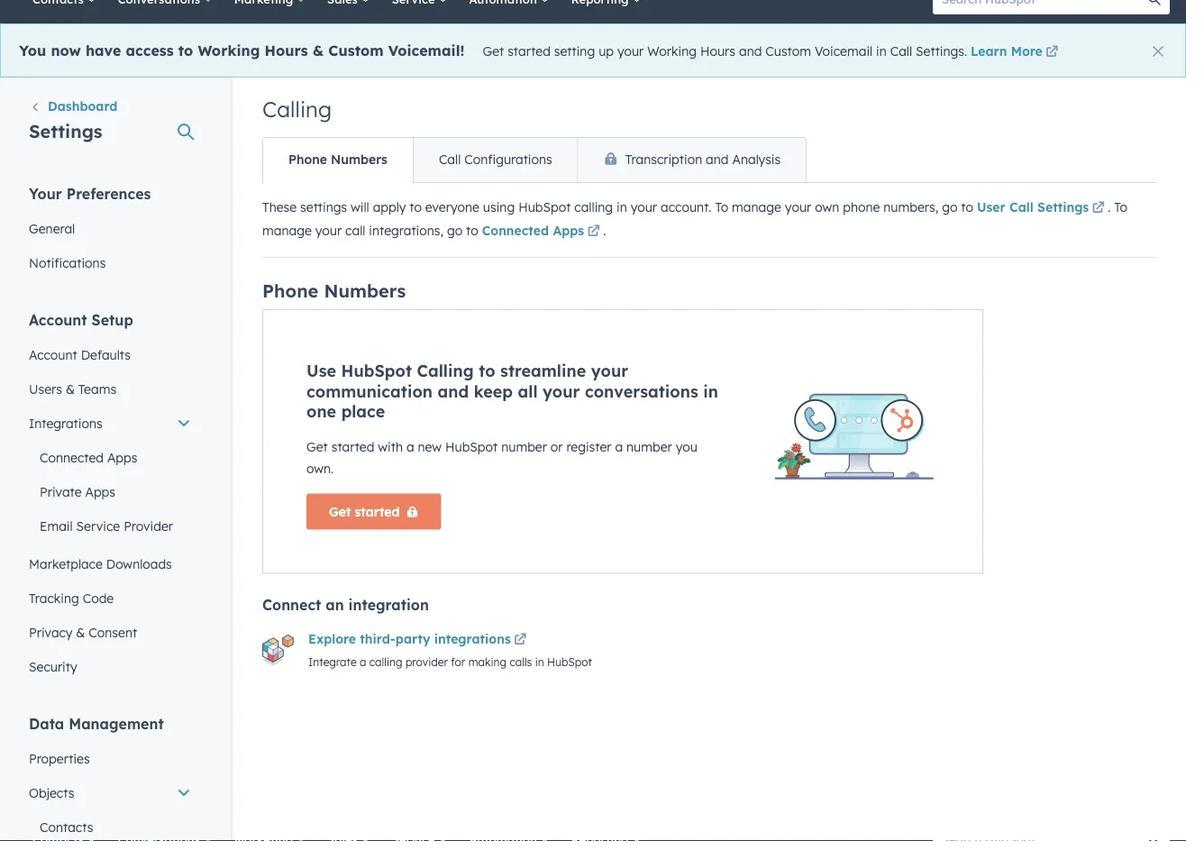 Task type: locate. For each thing, give the bounding box(es) containing it.
connect an integration
[[262, 595, 429, 613]]

phone inside navigation
[[288, 151, 327, 167]]

0 vertical spatial started
[[508, 43, 551, 59]]

explore third-party integrations link
[[308, 629, 530, 651]]

your inside you now have access to working hours & custom voicemail! alert
[[617, 43, 644, 59]]

2 vertical spatial &
[[76, 624, 85, 640]]

get right voicemail!
[[483, 43, 504, 59]]

connected apps link up the private apps in the left bottom of the page
[[18, 440, 202, 475]]

link opens in a new window image inside learn more link
[[1046, 44, 1059, 61]]

dashboard link
[[29, 97, 117, 119]]

& for consent
[[76, 624, 85, 640]]

0 horizontal spatial &
[[66, 381, 75, 397]]

link opens in a new window image
[[1046, 44, 1059, 61], [1092, 202, 1105, 215]]

number left you
[[627, 439, 672, 454]]

1 horizontal spatial connected apps
[[482, 222, 584, 238]]

manage inside . to manage your call integrations, go to
[[262, 222, 312, 238]]

working right up at the top of the page
[[647, 43, 697, 59]]

2 number from the left
[[627, 439, 672, 454]]

your down settings
[[315, 222, 342, 238]]

1 vertical spatial and
[[706, 151, 729, 167]]

security link
[[18, 649, 202, 684]]

you
[[19, 41, 46, 59]]

number
[[501, 439, 547, 454], [627, 439, 672, 454]]

hubspot inside use hubspot calling to streamline your communication and keep all your conversations in one place
[[341, 361, 412, 381]]

get inside button
[[329, 503, 351, 519]]

1 vertical spatial numbers
[[324, 279, 406, 302]]

to right access at left
[[178, 41, 193, 59]]

0 horizontal spatial call
[[439, 151, 461, 167]]

hubspot up place
[[341, 361, 412, 381]]

0 horizontal spatial working
[[198, 41, 260, 59]]

teams
[[78, 381, 116, 397]]

1 horizontal spatial manage
[[732, 199, 781, 215]]

1 horizontal spatial call
[[890, 43, 912, 59]]

2 vertical spatial and
[[438, 381, 469, 401]]

your left account. on the top of page
[[631, 199, 657, 215]]

0 horizontal spatial manage
[[262, 222, 312, 238]]

to
[[178, 41, 193, 59], [410, 199, 422, 215], [961, 199, 974, 215], [466, 222, 478, 238], [479, 361, 495, 381]]

have
[[86, 41, 121, 59]]

search image
[[1148, 0, 1161, 5]]

code
[[83, 590, 114, 606]]

connected apps up the private apps in the left bottom of the page
[[40, 449, 137, 465]]

1 account from the top
[[29, 311, 87, 329]]

your left own
[[785, 199, 812, 215]]

a down third-
[[360, 655, 366, 669]]

1 vertical spatial get
[[306, 439, 328, 454]]

. down these settings will apply to everyone using hubspot calling in your account. to manage your own phone numbers, go to
[[603, 222, 606, 238]]

1 vertical spatial connected apps
[[40, 449, 137, 465]]

apply
[[373, 199, 406, 215]]

manage
[[732, 199, 781, 215], [262, 222, 312, 238]]

and inside use hubspot calling to streamline your communication and keep all your conversations in one place
[[438, 381, 469, 401]]

0 horizontal spatial hours
[[265, 41, 308, 59]]

1 horizontal spatial number
[[627, 439, 672, 454]]

go inside . to manage your call integrations, go to
[[447, 222, 463, 238]]

1 vertical spatial settings
[[1038, 199, 1089, 215]]

go right 'numbers,'
[[942, 199, 958, 215]]

connected
[[482, 222, 549, 238], [40, 449, 104, 465]]

1 horizontal spatial &
[[76, 624, 85, 640]]

keep
[[474, 381, 513, 401]]

calling set up image
[[771, 353, 939, 480]]

0 horizontal spatial go
[[447, 222, 463, 238]]

0 vertical spatial phone numbers
[[288, 151, 388, 167]]

1 vertical spatial &
[[66, 381, 75, 397]]

to inside use hubspot calling to streamline your communication and keep all your conversations in one place
[[479, 361, 495, 381]]

0 horizontal spatial calling
[[369, 655, 403, 669]]

0 horizontal spatial connected apps link
[[18, 440, 202, 475]]

1 vertical spatial calling
[[417, 361, 474, 381]]

phone up settings
[[288, 151, 327, 167]]

connect
[[262, 595, 321, 613]]

2 horizontal spatial call
[[1010, 199, 1034, 215]]

to right user call settings link
[[1114, 199, 1128, 215]]

custom left voicemail
[[766, 43, 811, 59]]

& for teams
[[66, 381, 75, 397]]

own.
[[306, 460, 334, 476]]

users & teams
[[29, 381, 116, 397]]

phone numbers inside navigation
[[288, 151, 388, 167]]

contacts link
[[18, 810, 202, 841]]

hours
[[265, 41, 308, 59], [700, 43, 736, 59]]

0 vertical spatial phone
[[288, 151, 327, 167]]

get up the own.
[[306, 439, 328, 454]]

get inside you now have access to working hours & custom voicemail! alert
[[483, 43, 504, 59]]

connected down using
[[482, 222, 549, 238]]

to down everyone
[[466, 222, 478, 238]]

hubspot right using
[[518, 199, 571, 215]]

1 vertical spatial link opens in a new window image
[[1092, 202, 1105, 215]]

phone numbers down call
[[262, 279, 406, 302]]

call configurations
[[439, 151, 552, 167]]

calling up phone numbers link at the top of the page
[[262, 96, 332, 123]]

account up account defaults
[[29, 311, 87, 329]]

2 vertical spatial get
[[329, 503, 351, 519]]

go down everyone
[[447, 222, 463, 238]]

provider
[[406, 655, 448, 669]]

call inside you now have access to working hours & custom voicemail! alert
[[890, 43, 912, 59]]

phone numbers up settings
[[288, 151, 388, 167]]

0 horizontal spatial calling
[[262, 96, 332, 123]]

connected apps
[[482, 222, 584, 238], [40, 449, 137, 465]]

navigation
[[262, 137, 807, 183]]

1 horizontal spatial connected apps link
[[482, 221, 603, 242]]

1 horizontal spatial get
[[329, 503, 351, 519]]

2 horizontal spatial get
[[483, 43, 504, 59]]

1 vertical spatial call
[[439, 151, 461, 167]]

setting
[[554, 43, 595, 59]]

link opens in a new window image
[[1046, 46, 1059, 59], [1092, 198, 1105, 220], [587, 221, 600, 242], [587, 225, 600, 238], [514, 629, 527, 651], [514, 634, 527, 646]]

phone
[[288, 151, 327, 167], [262, 279, 318, 302]]

&
[[313, 41, 324, 59], [66, 381, 75, 397], [76, 624, 85, 640]]

0 horizontal spatial connected
[[40, 449, 104, 465]]

1 vertical spatial .
[[603, 222, 606, 238]]

and
[[739, 43, 762, 59], [706, 151, 729, 167], [438, 381, 469, 401]]

integrate a calling provider for making calls in hubspot
[[308, 655, 592, 669]]

1 horizontal spatial to
[[1114, 199, 1128, 215]]

privacy
[[29, 624, 72, 640]]

link opens in a new window image inside user call settings link
[[1092, 202, 1105, 215]]

connected apps down using
[[482, 222, 584, 238]]

settings down dashboard link
[[29, 119, 102, 142]]

link opens in a new window image inside learn more link
[[1046, 46, 1059, 59]]

account up users
[[29, 347, 77, 362]]

get down the own.
[[329, 503, 351, 519]]

0 vertical spatial calling
[[574, 199, 613, 215]]

0 horizontal spatial .
[[603, 222, 606, 238]]

1 horizontal spatial settings
[[1038, 199, 1089, 215]]

communication
[[306, 381, 433, 401]]

working right access at left
[[198, 41, 260, 59]]

in inside alert
[[876, 43, 887, 59]]

connected apps link down using
[[482, 221, 603, 242]]

apps for connected apps link to the left
[[107, 449, 137, 465]]

0 vertical spatial numbers
[[331, 151, 388, 167]]

connected up the private apps in the left bottom of the page
[[40, 449, 104, 465]]

in right conversations on the top of the page
[[703, 381, 718, 401]]

phone
[[843, 199, 880, 215]]

0 vertical spatial account
[[29, 311, 87, 329]]

0 horizontal spatial custom
[[328, 41, 384, 59]]

setup
[[92, 311, 133, 329]]

call configurations link
[[413, 138, 578, 182]]

contacts
[[40, 819, 93, 835]]

connected apps inside account setup 'element'
[[40, 449, 137, 465]]

your
[[29, 184, 62, 202]]

0 horizontal spatial settings
[[29, 119, 102, 142]]

1 vertical spatial go
[[447, 222, 463, 238]]

private apps link
[[18, 475, 202, 509]]

custom left voicemail!
[[328, 41, 384, 59]]

a
[[406, 439, 414, 454], [615, 439, 623, 454], [360, 655, 366, 669]]

marketplace
[[29, 556, 103, 572]]

1 horizontal spatial working
[[647, 43, 697, 59]]

manage down analysis
[[732, 199, 781, 215]]

settings right 'user'
[[1038, 199, 1089, 215]]

a right register
[[615, 439, 623, 454]]

1 horizontal spatial and
[[706, 151, 729, 167]]

link opens in a new window image right more
[[1046, 44, 1059, 61]]

0 vertical spatial calling
[[262, 96, 332, 123]]

0 vertical spatial connected
[[482, 222, 549, 238]]

0 vertical spatial and
[[739, 43, 762, 59]]

in right voicemail
[[876, 43, 887, 59]]

1 horizontal spatial go
[[942, 199, 958, 215]]

1 vertical spatial started
[[331, 439, 374, 454]]

started for you now have access to working hours & custom voicemail!
[[508, 43, 551, 59]]

a left new
[[406, 439, 414, 454]]

data
[[29, 714, 64, 732]]

apps
[[553, 222, 584, 238], [107, 449, 137, 465], [85, 484, 115, 499]]

0 vertical spatial connected apps
[[482, 222, 584, 238]]

in right "calls"
[[535, 655, 544, 669]]

use
[[306, 361, 336, 381]]

account setup element
[[18, 310, 202, 684]]

account.
[[661, 199, 712, 215]]

your preferences element
[[18, 183, 202, 280]]

and for working
[[739, 43, 762, 59]]

& inside users & teams link
[[66, 381, 75, 397]]

learn more link
[[971, 43, 1062, 61]]

custom
[[328, 41, 384, 59], [766, 43, 811, 59]]

your preferences
[[29, 184, 151, 202]]

properties
[[29, 750, 90, 766]]

0 vertical spatial manage
[[732, 199, 781, 215]]

0 horizontal spatial and
[[438, 381, 469, 401]]

started down place
[[331, 439, 374, 454]]

hubspot
[[518, 199, 571, 215], [341, 361, 412, 381], [445, 439, 498, 454], [547, 655, 592, 669]]

& inside privacy & consent link
[[76, 624, 85, 640]]

call up everyone
[[439, 151, 461, 167]]

1 vertical spatial apps
[[107, 449, 137, 465]]

0 horizontal spatial get
[[306, 439, 328, 454]]

apps inside the private apps link
[[85, 484, 115, 499]]

started down 'with'
[[355, 503, 400, 519]]

2 vertical spatial apps
[[85, 484, 115, 499]]

apps down integrations button
[[107, 449, 137, 465]]

2 account from the top
[[29, 347, 77, 362]]

1 number from the left
[[501, 439, 547, 454]]

account defaults link
[[18, 338, 202, 372]]

general
[[29, 220, 75, 236]]

call right 'user'
[[1010, 199, 1034, 215]]

tracking
[[29, 590, 79, 606]]

started inside you now have access to working hours & custom voicemail! alert
[[508, 43, 551, 59]]

your right up at the top of the page
[[617, 43, 644, 59]]

and for your
[[438, 381, 469, 401]]

1 horizontal spatial calling
[[574, 199, 613, 215]]

1 horizontal spatial .
[[1108, 199, 1111, 215]]

to inside . to manage your call integrations, go to
[[466, 222, 478, 238]]

0 horizontal spatial to
[[715, 199, 729, 215]]

2 to from the left
[[1114, 199, 1128, 215]]

started inside get started with a new hubspot number or register a number you own.
[[331, 439, 374, 454]]

1 horizontal spatial hours
[[700, 43, 736, 59]]

integration
[[348, 595, 429, 613]]

more
[[1011, 43, 1043, 59]]

1 vertical spatial phone
[[262, 279, 318, 302]]

configurations
[[464, 151, 552, 167]]

1 vertical spatial calling
[[369, 655, 403, 669]]

get for use hubspot calling to streamline your communication and keep all your conversations in one place
[[306, 439, 328, 454]]

these
[[262, 199, 297, 215]]

0 vertical spatial connected apps link
[[482, 221, 603, 242]]

1 horizontal spatial link opens in a new window image
[[1092, 202, 1105, 215]]

0 vertical spatial .
[[1108, 199, 1111, 215]]

users & teams link
[[18, 372, 202, 406]]

0 horizontal spatial link opens in a new window image
[[1046, 44, 1059, 61]]

get inside get started with a new hubspot number or register a number you own.
[[306, 439, 328, 454]]

learn more
[[971, 43, 1043, 59]]

1 horizontal spatial calling
[[417, 361, 474, 381]]

calling
[[262, 96, 332, 123], [417, 361, 474, 381]]

1 vertical spatial connected apps link
[[18, 440, 202, 475]]

number left or
[[501, 439, 547, 454]]

1 vertical spatial manage
[[262, 222, 312, 238]]

apps up service
[[85, 484, 115, 499]]

account setup
[[29, 311, 133, 329]]

your right the streamline
[[591, 361, 628, 381]]

1 vertical spatial phone numbers
[[262, 279, 406, 302]]

started inside button
[[355, 503, 400, 519]]

get started button
[[306, 494, 441, 530]]

dashboard
[[48, 98, 117, 114]]

. right user call settings
[[1108, 199, 1111, 215]]

started
[[508, 43, 551, 59], [331, 439, 374, 454], [355, 503, 400, 519]]

downloads
[[106, 556, 172, 572]]

manage down these
[[262, 222, 312, 238]]

explore
[[308, 631, 356, 646]]

to left all
[[479, 361, 495, 381]]

your
[[617, 43, 644, 59], [631, 199, 657, 215], [785, 199, 812, 215], [315, 222, 342, 238], [591, 361, 628, 381], [543, 381, 580, 401]]

1 horizontal spatial a
[[406, 439, 414, 454]]

security
[[29, 659, 77, 674]]

2 horizontal spatial and
[[739, 43, 762, 59]]

to inside you now have access to working hours & custom voicemail! alert
[[178, 41, 193, 59]]

get started with a new hubspot number or register a number you own.
[[306, 439, 698, 476]]

phone numbers
[[288, 151, 388, 167], [262, 279, 406, 302]]

1 vertical spatial connected
[[40, 449, 104, 465]]

0 vertical spatial get
[[483, 43, 504, 59]]

. for .
[[603, 222, 606, 238]]

numbers down call
[[324, 279, 406, 302]]

. inside . to manage your call integrations, go to
[[1108, 199, 1111, 215]]

hubspot right new
[[445, 439, 498, 454]]

and inside you now have access to working hours & custom voicemail! alert
[[739, 43, 762, 59]]

settings
[[29, 119, 102, 142], [1038, 199, 1089, 215]]

0 horizontal spatial number
[[501, 439, 547, 454]]

transcription
[[625, 151, 702, 167]]

0 horizontal spatial connected apps
[[40, 449, 137, 465]]

0 vertical spatial link opens in a new window image
[[1046, 44, 1059, 61]]

2 horizontal spatial &
[[313, 41, 324, 59]]

apps down these settings will apply to everyone using hubspot calling in your account. to manage your own phone numbers, go to
[[553, 222, 584, 238]]

1 vertical spatial account
[[29, 347, 77, 362]]

to right account. on the top of page
[[715, 199, 729, 215]]

calling left keep
[[417, 361, 474, 381]]

0 vertical spatial &
[[313, 41, 324, 59]]

link opens in a new window image right user call settings
[[1092, 202, 1105, 215]]

settings inside user call settings link
[[1038, 199, 1089, 215]]

call left settings.
[[890, 43, 912, 59]]

numbers up will
[[331, 151, 388, 167]]

1 horizontal spatial custom
[[766, 43, 811, 59]]

started left setting
[[508, 43, 551, 59]]

you now have access to working hours & custom voicemail!
[[19, 41, 465, 59]]

phone down these
[[262, 279, 318, 302]]

in inside use hubspot calling to streamline your communication and keep all your conversations in one place
[[703, 381, 718, 401]]

0 vertical spatial call
[[890, 43, 912, 59]]

2 vertical spatial started
[[355, 503, 400, 519]]



Task type: vqa. For each thing, say whether or not it's contained in the screenshot.
the topmost Apps
yes



Task type: describe. For each thing, give the bounding box(es) containing it.
conversations
[[585, 381, 698, 401]]

hours for and
[[700, 43, 736, 59]]

one
[[306, 401, 336, 421]]

you
[[676, 439, 698, 454]]

transcription and analysis
[[625, 151, 781, 167]]

notifications link
[[18, 246, 202, 280]]

2 horizontal spatial a
[[615, 439, 623, 454]]

notifications
[[29, 255, 106, 270]]

voicemail
[[815, 43, 873, 59]]

and inside button
[[706, 151, 729, 167]]

account for account defaults
[[29, 347, 77, 362]]

up
[[599, 43, 614, 59]]

new
[[418, 439, 442, 454]]

0 vertical spatial go
[[942, 199, 958, 215]]

integrations,
[[369, 222, 443, 238]]

objects button
[[18, 776, 202, 810]]

account defaults
[[29, 347, 131, 362]]

preferences
[[66, 184, 151, 202]]

register
[[567, 439, 612, 454]]

data management element
[[18, 713, 202, 841]]

for
[[451, 655, 465, 669]]

analysis
[[732, 151, 781, 167]]

numbers,
[[884, 199, 939, 215]]

link opens in a new window image inside explore third-party integrations link
[[514, 634, 527, 646]]

0 vertical spatial apps
[[553, 222, 584, 238]]

now
[[51, 41, 81, 59]]

2 vertical spatial call
[[1010, 199, 1034, 215]]

0 horizontal spatial a
[[360, 655, 366, 669]]

close image
[[1153, 46, 1164, 57]]

integrations button
[[18, 406, 202, 440]]

email service provider
[[40, 518, 173, 534]]

connected inside account setup 'element'
[[40, 449, 104, 465]]

get for you now have access to working hours & custom voicemail!
[[483, 43, 504, 59]]

started for use hubspot calling to streamline your communication and keep all your conversations in one place
[[331, 439, 374, 454]]

own
[[815, 199, 839, 215]]

& inside you now have access to working hours & custom voicemail! alert
[[313, 41, 324, 59]]

marketplace downloads link
[[18, 547, 202, 581]]

to up 'integrations,'
[[410, 199, 422, 215]]

provider
[[124, 518, 173, 534]]

call
[[345, 222, 365, 238]]

apps for the private apps link
[[85, 484, 115, 499]]

1 horizontal spatial connected
[[482, 222, 549, 238]]

tracking code
[[29, 590, 114, 606]]

your right all
[[543, 381, 580, 401]]

hubspot right "calls"
[[547, 655, 592, 669]]

private
[[40, 484, 82, 499]]

streamline
[[500, 361, 586, 381]]

custom for and
[[766, 43, 811, 59]]

navigation containing phone numbers
[[262, 137, 807, 183]]

user
[[977, 199, 1006, 215]]

working for your
[[647, 43, 697, 59]]

calls
[[510, 655, 532, 669]]

search button
[[1139, 0, 1170, 14]]

properties link
[[18, 741, 202, 776]]

defaults
[[81, 347, 131, 362]]

working for to
[[198, 41, 260, 59]]

party
[[396, 631, 430, 646]]

custom for &
[[328, 41, 384, 59]]

to inside . to manage your call integrations, go to
[[1114, 199, 1128, 215]]

these settings will apply to everyone using hubspot calling in your account. to manage your own phone numbers, go to
[[262, 199, 977, 215]]

making
[[468, 655, 507, 669]]

email
[[40, 518, 73, 534]]

settings
[[300, 199, 347, 215]]

integrations
[[434, 631, 511, 646]]

user call settings link
[[977, 198, 1108, 220]]

link opens in a new window image inside connected apps link
[[587, 225, 600, 238]]

Search HubSpot search field
[[933, 0, 1154, 14]]

privacy & consent
[[29, 624, 137, 640]]

transcription and analysis button
[[578, 138, 806, 182]]

account for account setup
[[29, 311, 87, 329]]

users
[[29, 381, 62, 397]]

use hubspot calling to streamline your communication and keep all your conversations in one place
[[306, 361, 718, 421]]

user call settings
[[977, 199, 1089, 215]]

settings.
[[916, 43, 967, 59]]

integrate
[[308, 655, 357, 669]]

consent
[[89, 624, 137, 640]]

hours for &
[[265, 41, 308, 59]]

your inside . to manage your call integrations, go to
[[315, 222, 342, 238]]

you now have access to working hours & custom voicemail! alert
[[0, 23, 1186, 78]]

explore third-party integrations
[[308, 631, 511, 646]]

integrations
[[29, 415, 102, 431]]

management
[[69, 714, 164, 732]]

. for . to manage your call integrations, go to
[[1108, 199, 1111, 215]]

get started setting up your working hours and custom voicemail in call settings.
[[483, 43, 971, 59]]

phone numbers link
[[263, 138, 413, 182]]

calling inside use hubspot calling to streamline your communication and keep all your conversations in one place
[[417, 361, 474, 381]]

0 vertical spatial settings
[[29, 119, 102, 142]]

in down transcription at the right top of the page
[[617, 199, 627, 215]]

get started
[[329, 503, 400, 519]]

private apps
[[40, 484, 115, 499]]

marketplace downloads
[[29, 556, 172, 572]]

voicemail!
[[388, 41, 465, 59]]

access
[[126, 41, 174, 59]]

using
[[483, 199, 515, 215]]

hubspot inside get started with a new hubspot number or register a number you own.
[[445, 439, 498, 454]]

or
[[551, 439, 563, 454]]

place
[[341, 401, 385, 421]]

everyone
[[425, 199, 480, 215]]

service
[[76, 518, 120, 534]]

numbers inside navigation
[[331, 151, 388, 167]]

1 to from the left
[[715, 199, 729, 215]]

third-
[[360, 631, 396, 646]]

objects
[[29, 785, 74, 800]]

to left 'user'
[[961, 199, 974, 215]]

tracking code link
[[18, 581, 202, 615]]



